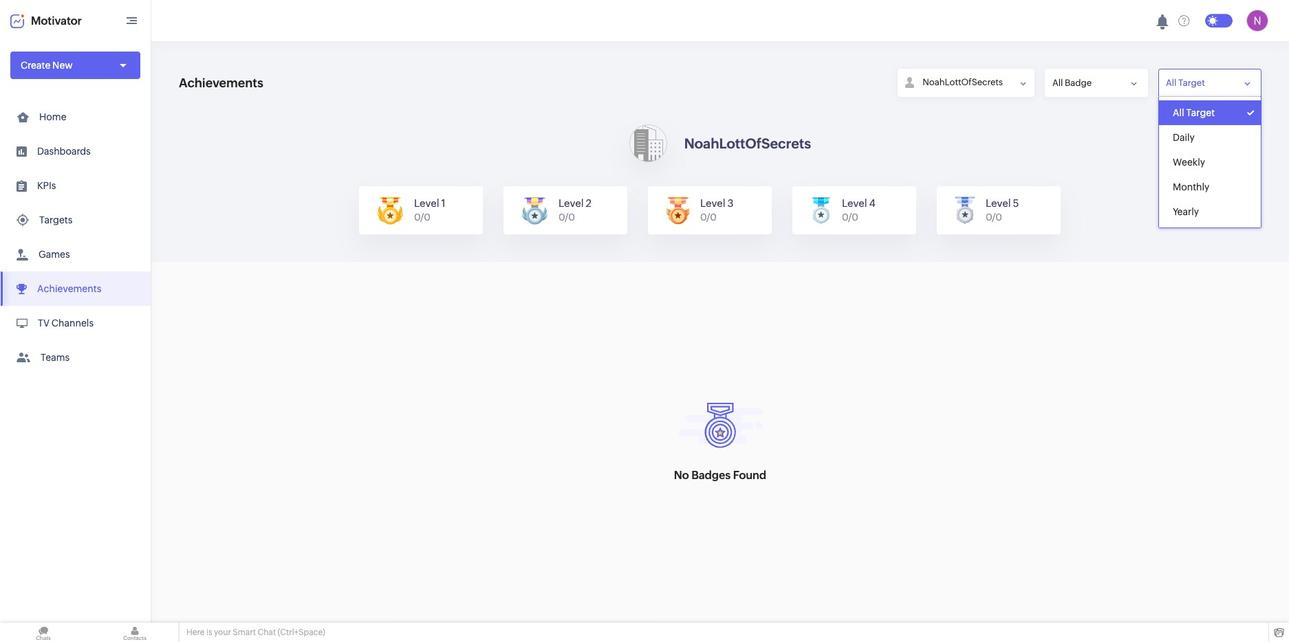 Task type: locate. For each thing, give the bounding box(es) containing it.
2 / from the left
[[565, 212, 569, 223]]

all target up daily at the right top of page
[[1173, 107, 1215, 118]]

badges
[[692, 469, 731, 482]]

level
[[414, 197, 439, 209], [559, 197, 584, 209], [701, 197, 726, 209], [842, 197, 867, 209], [986, 197, 1011, 209]]

all target
[[1166, 78, 1205, 88], [1173, 107, 1215, 118]]

monthly
[[1173, 182, 1210, 193]]

user image
[[1247, 10, 1269, 32]]

all target option
[[1160, 100, 1261, 125]]

level left 1
[[414, 197, 439, 209]]

4 / from the left
[[849, 212, 852, 223]]

level 2 0 / 0
[[559, 197, 592, 223]]

targets
[[39, 215, 72, 226]]

/ for level 5
[[993, 212, 996, 223]]

/ inside level 5 0 / 0
[[993, 212, 996, 223]]

level inside level 3 0 / 0
[[701, 197, 726, 209]]

create
[[21, 60, 50, 71]]

achievements
[[179, 76, 263, 90], [37, 284, 101, 295]]

/ for level 4
[[849, 212, 852, 223]]

list box
[[1160, 97, 1261, 228]]

tv
[[38, 318, 50, 329]]

target
[[1179, 78, 1205, 88], [1187, 107, 1215, 118]]

chat
[[258, 628, 276, 638]]

all inside 'all badge' field
[[1053, 78, 1063, 88]]

/ inside level 1 0 / 0
[[421, 212, 424, 223]]

(ctrl+space)
[[278, 628, 325, 638]]

target up all target option
[[1179, 78, 1205, 88]]

2 level from the left
[[559, 197, 584, 209]]

no
[[674, 469, 689, 482]]

7 0 from the left
[[842, 212, 849, 223]]

level for level 3
[[701, 197, 726, 209]]

3 level from the left
[[701, 197, 726, 209]]

/ inside level 2 0 / 0
[[565, 212, 569, 223]]

yearly option
[[1160, 200, 1261, 224]]

1 horizontal spatial noahlottofsecrets
[[923, 77, 1003, 87]]

/ for level 1
[[421, 212, 424, 223]]

all up daily at the right top of page
[[1173, 107, 1185, 118]]

list
[[0, 100, 151, 375]]

all inside all target field
[[1166, 78, 1177, 88]]

weekly
[[1173, 157, 1206, 168]]

8 0 from the left
[[852, 212, 859, 223]]

/ inside level 3 0 / 0
[[707, 212, 710, 223]]

5 / from the left
[[993, 212, 996, 223]]

1 vertical spatial target
[[1187, 107, 1215, 118]]

level 4 0 / 0
[[842, 197, 876, 223]]

all
[[1053, 78, 1063, 88], [1166, 78, 1177, 88], [1173, 107, 1185, 118]]

list box containing all target
[[1160, 97, 1261, 228]]

here is your smart chat (ctrl+space)
[[186, 628, 325, 638]]

5 level from the left
[[986, 197, 1011, 209]]

level inside level 4 0 / 0
[[842, 197, 867, 209]]

contacts image
[[92, 623, 178, 643]]

level inside level 2 0 / 0
[[559, 197, 584, 209]]

0 vertical spatial achievements
[[179, 76, 263, 90]]

level left 3
[[701, 197, 726, 209]]

level inside level 5 0 / 0
[[986, 197, 1011, 209]]

/ inside level 4 0 / 0
[[849, 212, 852, 223]]

motivator
[[31, 14, 82, 27]]

icon image
[[630, 125, 667, 162]]

4
[[869, 197, 876, 209]]

0 vertical spatial target
[[1179, 78, 1205, 88]]

1 vertical spatial achievements
[[37, 284, 101, 295]]

1 horizontal spatial achievements
[[179, 76, 263, 90]]

target inside option
[[1187, 107, 1215, 118]]

0 horizontal spatial achievements
[[37, 284, 101, 295]]

1 level from the left
[[414, 197, 439, 209]]

0 horizontal spatial noahlottofsecrets
[[685, 135, 811, 151]]

level left the 4
[[842, 197, 867, 209]]

all target inside field
[[1166, 78, 1205, 88]]

/ for level 2
[[565, 212, 569, 223]]

1
[[441, 197, 446, 209]]

All Target field
[[1159, 69, 1262, 97]]

level for level 1
[[414, 197, 439, 209]]

1 0 from the left
[[414, 212, 421, 223]]

level for level 5
[[986, 197, 1011, 209]]

teams
[[41, 352, 70, 363]]

level 3 0 / 0
[[701, 197, 734, 223]]

all for 'all badge' field
[[1053, 78, 1063, 88]]

level inside level 1 0 / 0
[[414, 197, 439, 209]]

help image
[[1179, 15, 1190, 26]]

0
[[414, 212, 421, 223], [424, 212, 431, 223], [559, 212, 565, 223], [569, 212, 575, 223], [701, 212, 707, 223], [710, 212, 717, 223], [842, 212, 849, 223], [852, 212, 859, 223], [986, 212, 993, 223], [996, 212, 1003, 223]]

1 vertical spatial all target
[[1173, 107, 1215, 118]]

all up all target option
[[1166, 78, 1177, 88]]

level left 2
[[559, 197, 584, 209]]

all target up all target option
[[1166, 78, 1205, 88]]

level left 5
[[986, 197, 1011, 209]]

0 vertical spatial all target
[[1166, 78, 1205, 88]]

3 / from the left
[[707, 212, 710, 223]]

kpis
[[37, 180, 56, 191]]

target up daily option
[[1187, 107, 1215, 118]]

daily option
[[1160, 125, 1261, 150]]

noahlottofsecrets
[[923, 77, 1003, 87], [685, 135, 811, 151]]

1 / from the left
[[421, 212, 424, 223]]

level 1 0 / 0
[[414, 197, 446, 223]]

5
[[1013, 197, 1019, 209]]

2
[[586, 197, 592, 209]]

/
[[421, 212, 424, 223], [565, 212, 569, 223], [707, 212, 710, 223], [849, 212, 852, 223], [993, 212, 996, 223]]

all left badge
[[1053, 78, 1063, 88]]

4 level from the left
[[842, 197, 867, 209]]



Task type: describe. For each thing, give the bounding box(es) containing it.
games
[[39, 249, 70, 260]]

2 0 from the left
[[424, 212, 431, 223]]

smart
[[233, 628, 256, 638]]

all inside all target option
[[1173, 107, 1185, 118]]

yearly
[[1173, 206, 1200, 217]]

all target inside option
[[1173, 107, 1215, 118]]

3 0 from the left
[[559, 212, 565, 223]]

home
[[39, 111, 66, 122]]

9 0 from the left
[[986, 212, 993, 223]]

is
[[206, 628, 212, 638]]

0 vertical spatial noahlottofsecrets
[[923, 77, 1003, 87]]

chats image
[[0, 623, 87, 643]]

tv channels
[[38, 318, 94, 329]]

badge
[[1065, 78, 1092, 88]]

monthly option
[[1160, 175, 1261, 200]]

level for level 2
[[559, 197, 584, 209]]

10 0 from the left
[[996, 212, 1003, 223]]

all for all target field
[[1166, 78, 1177, 88]]

your
[[214, 628, 231, 638]]

6 0 from the left
[[710, 212, 717, 223]]

list containing home
[[0, 100, 151, 375]]

level for level 4
[[842, 197, 867, 209]]

All Badge field
[[1045, 69, 1149, 97]]

1 vertical spatial noahlottofsecrets
[[685, 135, 811, 151]]

here
[[186, 628, 205, 638]]

4 0 from the left
[[569, 212, 575, 223]]

found
[[733, 469, 767, 482]]

daily
[[1173, 132, 1195, 143]]

new
[[52, 60, 73, 71]]

5 0 from the left
[[701, 212, 707, 223]]

all badge
[[1053, 78, 1092, 88]]

weekly option
[[1160, 150, 1261, 175]]

/ for level 3
[[707, 212, 710, 223]]

target inside field
[[1179, 78, 1205, 88]]

3
[[728, 197, 734, 209]]

level 5 0 / 0
[[986, 197, 1019, 223]]

channels
[[51, 318, 94, 329]]

create new
[[21, 60, 73, 71]]

no badges found
[[674, 469, 767, 482]]

dashboards
[[37, 146, 91, 157]]



Task type: vqa. For each thing, say whether or not it's contained in the screenshot.
Data
no



